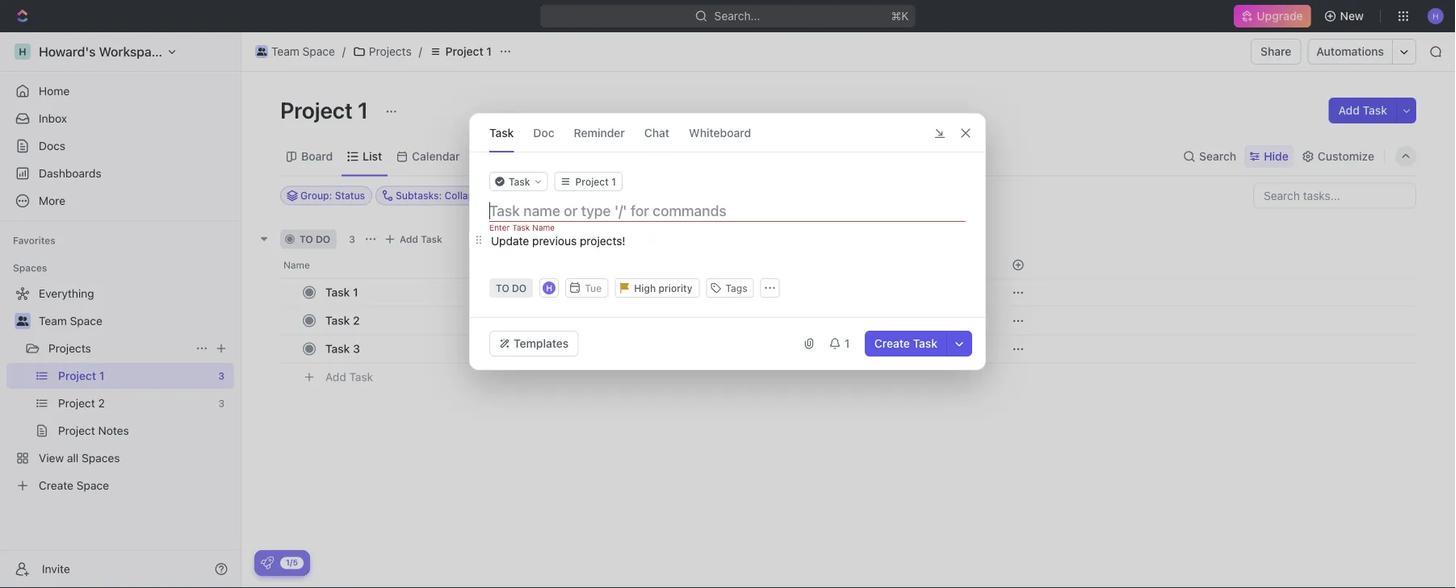 Task type: vqa. For each thing, say whether or not it's contained in the screenshot.
1 inside 'Link'
yes



Task type: describe. For each thing, give the bounding box(es) containing it.
task up customize
[[1363, 104, 1388, 117]]

projects link inside tree
[[48, 336, 189, 362]]

high
[[634, 283, 656, 294]]

sidebar navigation
[[0, 32, 242, 589]]

table
[[550, 150, 578, 163]]

high priority button
[[615, 279, 700, 298]]

project 1 link
[[425, 42, 496, 61]]

0 horizontal spatial do
[[316, 234, 330, 245]]

doc button
[[533, 114, 555, 152]]

new button
[[1318, 3, 1374, 29]]

home
[[39, 84, 70, 98]]

create task
[[875, 337, 938, 351]]

1 button
[[822, 331, 858, 357]]

tags button
[[706, 279, 754, 298]]

1 / from the left
[[342, 45, 346, 58]]

‎task 2
[[326, 314, 360, 328]]

2
[[353, 314, 360, 328]]

0 vertical spatial add task button
[[1329, 98, 1397, 124]]

tags
[[726, 283, 748, 294]]

0 vertical spatial add task
[[1339, 104, 1388, 117]]

do inside dropdown button
[[512, 283, 527, 294]]

reminder button
[[574, 114, 625, 152]]

calendar
[[412, 150, 460, 163]]

task 3 link
[[321, 338, 560, 361]]

task 3
[[326, 342, 360, 356]]

whiteboard button
[[689, 114, 751, 152]]

1 horizontal spatial projects
[[369, 45, 412, 58]]

1 inside button
[[845, 337, 850, 351]]

0 vertical spatial space
[[303, 45, 335, 58]]

automations
[[1317, 45, 1384, 58]]

whiteboard
[[689, 126, 751, 139]]

0 vertical spatial team
[[271, 45, 300, 58]]

user group image
[[257, 48, 267, 56]]

previous
[[532, 235, 577, 248]]

task up ‎task 1 link
[[421, 234, 442, 245]]

customize
[[1318, 150, 1375, 163]]

1 button
[[822, 331, 858, 357]]

1 vertical spatial project 1
[[280, 97, 373, 123]]

task up gantt
[[489, 126, 514, 139]]

projects!
[[580, 235, 626, 248]]

upgrade
[[1257, 9, 1303, 23]]

0 horizontal spatial add
[[326, 371, 346, 384]]

new
[[1340, 9, 1364, 23]]

‎task for ‎task 2
[[326, 314, 350, 328]]

1 vertical spatial team space link
[[39, 309, 231, 334]]

board
[[301, 150, 333, 163]]

dashboards link
[[6, 161, 234, 187]]

templates
[[514, 337, 569, 351]]

update previous projects!
[[491, 235, 626, 248]]

0 vertical spatial to
[[300, 234, 313, 245]]

1 horizontal spatial project
[[446, 45, 484, 58]]

task inside dropdown button
[[509, 176, 530, 187]]

0 vertical spatial team space link
[[251, 42, 339, 61]]

⌘k
[[891, 9, 909, 23]]

docs link
[[6, 133, 234, 159]]

task down task 3
[[349, 371, 373, 384]]

task button
[[489, 114, 514, 152]]

invite
[[42, 563, 70, 576]]

task button
[[489, 172, 548, 191]]

2 vertical spatial add task button
[[318, 368, 380, 387]]

user group image
[[17, 317, 29, 326]]

share button
[[1251, 39, 1302, 65]]

to inside dropdown button
[[496, 283, 509, 294]]

1 vertical spatial 3
[[353, 342, 360, 356]]

2 / from the left
[[419, 45, 422, 58]]

customize button
[[1297, 145, 1380, 168]]

list
[[363, 150, 382, 163]]

chat button
[[644, 114, 670, 152]]

h
[[546, 284, 552, 293]]

task inside button
[[913, 337, 938, 351]]

dashboards
[[39, 167, 101, 180]]

tags button
[[706, 279, 754, 298]]

1 horizontal spatial team space
[[271, 45, 335, 58]]



Task type: locate. For each thing, give the bounding box(es) containing it.
space right user group image
[[303, 45, 335, 58]]

1 vertical spatial space
[[70, 315, 102, 328]]

‎task 2 link
[[321, 309, 560, 333]]

0 horizontal spatial team space
[[39, 315, 102, 328]]

0 vertical spatial 3
[[349, 234, 355, 245]]

Task name or type '/' for commands text field
[[489, 201, 969, 221]]

projects inside "sidebar" navigation
[[48, 342, 91, 355]]

0 horizontal spatial project
[[280, 97, 353, 123]]

add
[[1339, 104, 1360, 117], [400, 234, 418, 245], [326, 371, 346, 384]]

1 horizontal spatial to
[[496, 283, 509, 294]]

gantt link
[[487, 145, 520, 168]]

team inside tree
[[39, 315, 67, 328]]

to do button
[[489, 279, 533, 298]]

do
[[316, 234, 330, 245], [512, 283, 527, 294]]

0 horizontal spatial team
[[39, 315, 67, 328]]

Search tasks... text field
[[1254, 184, 1416, 208]]

add task up ‎task 1 link
[[400, 234, 442, 245]]

‎task 1 link
[[321, 281, 560, 305]]

create
[[875, 337, 910, 351]]

favorites
[[13, 235, 56, 246]]

task
[[1363, 104, 1388, 117], [489, 126, 514, 139], [509, 176, 530, 187], [421, 234, 442, 245], [913, 337, 938, 351], [326, 342, 350, 356], [349, 371, 373, 384]]

hide
[[1264, 150, 1289, 163]]

add task
[[1339, 104, 1388, 117], [400, 234, 442, 245], [326, 371, 373, 384]]

team space link
[[251, 42, 339, 61], [39, 309, 231, 334]]

reminder
[[574, 126, 625, 139]]

add down task 3
[[326, 371, 346, 384]]

0 horizontal spatial to
[[300, 234, 313, 245]]

add task button up ‎task 1 link
[[380, 230, 449, 249]]

to do inside dropdown button
[[496, 283, 527, 294]]

2 vertical spatial add task
[[326, 371, 373, 384]]

3
[[349, 234, 355, 245], [353, 342, 360, 356]]

upgrade link
[[1234, 5, 1311, 27]]

do up ‎task 1 on the left of the page
[[316, 234, 330, 245]]

‎task
[[326, 286, 350, 299], [326, 314, 350, 328]]

2 ‎task from the top
[[326, 314, 350, 328]]

create task button
[[865, 331, 947, 357]]

projects link
[[349, 42, 416, 61], [48, 336, 189, 362]]

2 horizontal spatial add task
[[1339, 104, 1388, 117]]

0 horizontal spatial add task
[[326, 371, 373, 384]]

task down ‎task 2
[[326, 342, 350, 356]]

1 vertical spatial do
[[512, 283, 527, 294]]

‎task 1
[[326, 286, 358, 299]]

1 vertical spatial to
[[496, 283, 509, 294]]

0 vertical spatial team space
[[271, 45, 335, 58]]

1 horizontal spatial add task
[[400, 234, 442, 245]]

3 up ‎task 1 on the left of the page
[[349, 234, 355, 245]]

inbox link
[[6, 106, 234, 132]]

high priority button
[[615, 279, 700, 298]]

share
[[1261, 45, 1292, 58]]

1 vertical spatial add task
[[400, 234, 442, 245]]

project
[[446, 45, 484, 58], [280, 97, 353, 123]]

add up ‎task 1 link
[[400, 234, 418, 245]]

inbox
[[39, 112, 67, 125]]

2 horizontal spatial add
[[1339, 104, 1360, 117]]

team space inside "sidebar" navigation
[[39, 315, 102, 328]]

doc
[[533, 126, 555, 139]]

0 horizontal spatial projects link
[[48, 336, 189, 362]]

1 horizontal spatial do
[[512, 283, 527, 294]]

add task button
[[1329, 98, 1397, 124], [380, 230, 449, 249], [318, 368, 380, 387]]

space
[[303, 45, 335, 58], [70, 315, 102, 328]]

onboarding checklist button element
[[261, 557, 274, 570]]

2 vertical spatial add
[[326, 371, 346, 384]]

docs
[[39, 139, 65, 153]]

0 vertical spatial do
[[316, 234, 330, 245]]

0 vertical spatial project 1
[[446, 45, 492, 58]]

1 horizontal spatial to do
[[496, 283, 527, 294]]

0 horizontal spatial space
[[70, 315, 102, 328]]

0 vertical spatial projects link
[[349, 42, 416, 61]]

1 ‎task from the top
[[326, 286, 350, 299]]

0 horizontal spatial team space link
[[39, 309, 231, 334]]

dialog
[[469, 113, 986, 371]]

add task button up customize
[[1329, 98, 1397, 124]]

1 vertical spatial team space
[[39, 315, 102, 328]]

table link
[[546, 145, 578, 168]]

gantt
[[490, 150, 520, 163]]

/
[[342, 45, 346, 58], [419, 45, 422, 58]]

project 1
[[446, 45, 492, 58], [280, 97, 373, 123]]

‎task up ‎task 2
[[326, 286, 350, 299]]

team
[[271, 45, 300, 58], [39, 315, 67, 328]]

1 horizontal spatial team
[[271, 45, 300, 58]]

0 horizontal spatial projects
[[48, 342, 91, 355]]

team right user group image
[[271, 45, 300, 58]]

favorites button
[[6, 231, 62, 250]]

list link
[[360, 145, 382, 168]]

1 horizontal spatial space
[[303, 45, 335, 58]]

templates button
[[489, 331, 579, 357]]

onboarding checklist button image
[[261, 557, 274, 570]]

1 vertical spatial projects
[[48, 342, 91, 355]]

task down gantt
[[509, 176, 530, 187]]

0 vertical spatial ‎task
[[326, 286, 350, 299]]

add up customize
[[1339, 104, 1360, 117]]

high priority
[[634, 283, 693, 294]]

0 vertical spatial to do
[[300, 234, 330, 245]]

add task button down task 3
[[318, 368, 380, 387]]

spaces
[[13, 263, 47, 274]]

to do up ‎task 1 on the left of the page
[[300, 234, 330, 245]]

tree
[[6, 281, 234, 499]]

1 vertical spatial add task button
[[380, 230, 449, 249]]

1 vertical spatial team
[[39, 315, 67, 328]]

1 horizontal spatial add
[[400, 234, 418, 245]]

0 horizontal spatial /
[[342, 45, 346, 58]]

add task up customize
[[1339, 104, 1388, 117]]

home link
[[6, 78, 234, 104]]

team space
[[271, 45, 335, 58], [39, 315, 102, 328]]

h button
[[541, 280, 557, 296]]

1 horizontal spatial projects link
[[349, 42, 416, 61]]

board link
[[298, 145, 333, 168]]

1 horizontal spatial team space link
[[251, 42, 339, 61]]

hide button
[[1245, 145, 1294, 168]]

0 vertical spatial project
[[446, 45, 484, 58]]

0 vertical spatial projects
[[369, 45, 412, 58]]

1/5
[[286, 559, 298, 568]]

team space right user group image
[[271, 45, 335, 58]]

space right user group icon
[[70, 315, 102, 328]]

do left the h
[[512, 283, 527, 294]]

1 vertical spatial ‎task
[[326, 314, 350, 328]]

to do left the h
[[496, 283, 527, 294]]

calendar link
[[409, 145, 460, 168]]

update
[[491, 235, 529, 248]]

add task down task 3
[[326, 371, 373, 384]]

dialog containing task
[[469, 113, 986, 371]]

1 vertical spatial add
[[400, 234, 418, 245]]

1
[[487, 45, 492, 58], [358, 97, 369, 123], [353, 286, 358, 299], [845, 337, 850, 351]]

chat
[[644, 126, 670, 139]]

search button
[[1179, 145, 1242, 168]]

1 vertical spatial project
[[280, 97, 353, 123]]

‎task for ‎task 1
[[326, 286, 350, 299]]

1 horizontal spatial /
[[419, 45, 422, 58]]

to do
[[300, 234, 330, 245], [496, 283, 527, 294]]

‎task left 2
[[326, 314, 350, 328]]

automations button
[[1309, 40, 1392, 64]]

projects
[[369, 45, 412, 58], [48, 342, 91, 355]]

0 vertical spatial add
[[1339, 104, 1360, 117]]

search...
[[714, 9, 760, 23]]

team right user group icon
[[39, 315, 67, 328]]

0 horizontal spatial to do
[[300, 234, 330, 245]]

1 vertical spatial projects link
[[48, 336, 189, 362]]

tree inside "sidebar" navigation
[[6, 281, 234, 499]]

team space right user group icon
[[39, 315, 102, 328]]

3 down 2
[[353, 342, 360, 356]]

priority
[[659, 283, 693, 294]]

space inside tree
[[70, 315, 102, 328]]

task right create
[[913, 337, 938, 351]]

to
[[300, 234, 313, 245], [496, 283, 509, 294]]

1 vertical spatial to do
[[496, 283, 527, 294]]

tree containing team space
[[6, 281, 234, 499]]

1 horizontal spatial project 1
[[446, 45, 492, 58]]

0 horizontal spatial project 1
[[280, 97, 373, 123]]

search
[[1200, 150, 1237, 163]]



